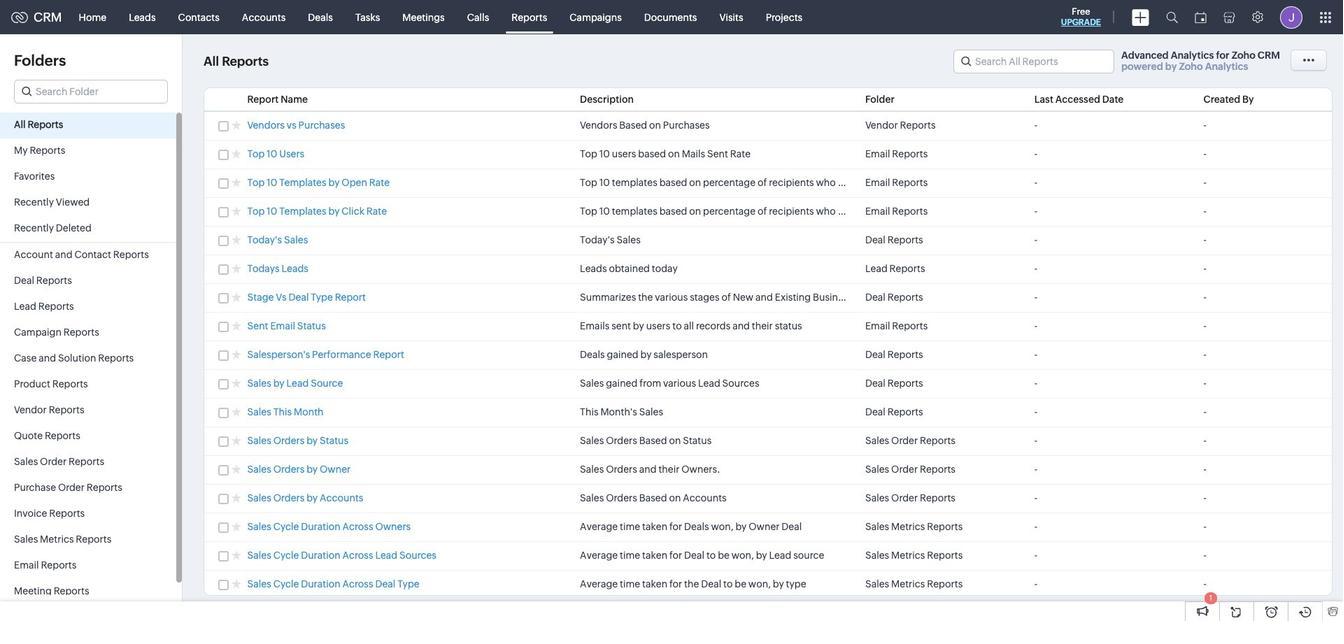Task type: describe. For each thing, give the bounding box(es) containing it.
profile image
[[1280, 6, 1303, 28]]

Search All Reports text field
[[954, 50, 1114, 73]]

search image
[[1166, 11, 1178, 23]]

calendar image
[[1195, 12, 1207, 23]]

profile element
[[1272, 0, 1311, 34]]

create menu image
[[1132, 9, 1149, 26]]



Task type: locate. For each thing, give the bounding box(es) containing it.
Search Folder text field
[[15, 80, 167, 103]]

search element
[[1158, 0, 1186, 34]]

logo image
[[11, 12, 28, 23]]

create menu element
[[1124, 0, 1158, 34]]



Task type: vqa. For each thing, say whether or not it's contained in the screenshot.
PROFILE element
yes



